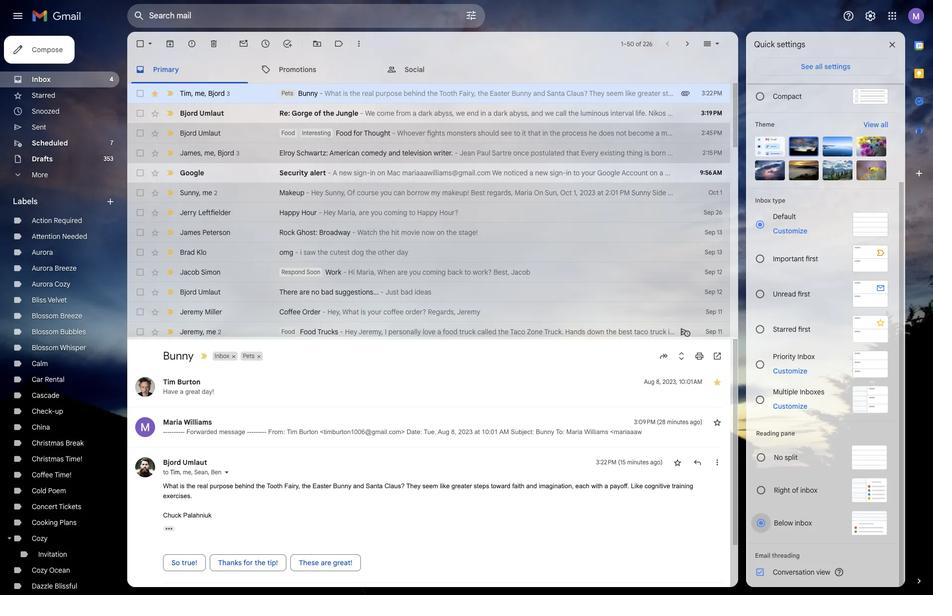 Task type: locate. For each thing, give the bounding box(es) containing it.
1 vertical spatial cognitive
[[645, 483, 671, 490]]

9 row from the top
[[127, 243, 731, 263]]

aurora cozy
[[32, 280, 70, 289]]

1 horizontal spatial gaze
[[871, 129, 886, 138]]

first for starred first
[[799, 325, 811, 334]]

0 vertical spatial purpose
[[376, 89, 402, 98]]

burton right from:
[[299, 429, 318, 436]]

tim
[[180, 89, 191, 98], [163, 378, 176, 387], [287, 429, 297, 436], [170, 469, 180, 477]]

aurora up bliss
[[32, 280, 53, 289]]

not
[[616, 129, 627, 138]]

regards, down noticed
[[487, 189, 513, 197]]

2 mac from the left
[[665, 169, 679, 178]]

1 vertical spatial aurora
[[32, 264, 53, 273]]

have
[[163, 389, 178, 396]]

coffee for coffee order - hey, what is your coffee order? regards, jeremy
[[280, 308, 301, 317]]

0 horizontal spatial purpose
[[210, 483, 233, 490]]

tab list containing primary
[[127, 56, 739, 84]]

0 vertical spatial customize
[[773, 227, 808, 236]]

minutes inside 3:22 pm (15 minutes ago) cell
[[628, 459, 649, 467]]

pets inside pets bunny - what is the real purpose behind the tooth fairy, the easter bunny and santa claus? they seem like greater steps toward faith and imagination, each with a payoff. like cognitive training exercise
[[282, 90, 293, 97]]

1 horizontal spatial starred
[[773, 325, 797, 334]]

bjord umlaut for 2:45 pm
[[180, 129, 221, 138]]

coffee inside "labels" 'navigation'
[[32, 471, 53, 480]]

cognitive up view at right top
[[851, 89, 880, 98]]

gmail image
[[32, 6, 86, 26]]

1 google from the left
[[180, 169, 204, 178]]

happy up the now
[[417, 208, 438, 217]]

up
[[55, 407, 63, 416]]

customize button for priority inbox
[[767, 365, 814, 377]]

your
[[582, 169, 596, 178], [862, 189, 876, 197], [368, 308, 382, 317]]

0 horizontal spatial 8,
[[451, 429, 457, 436]]

me for james
[[204, 148, 214, 157]]

great!
[[333, 559, 353, 568]]

1 horizontal spatial purpose
[[376, 89, 402, 98]]

inbox inside "labels" 'navigation'
[[32, 75, 51, 84]]

we left 'end'
[[456, 109, 465, 118]]

bjord umlaut up james , me , bjord 3
[[180, 129, 221, 138]]

food
[[336, 129, 352, 138], [282, 129, 295, 137], [300, 328, 316, 337], [282, 328, 295, 336]]

james right 10:24
[[814, 109, 834, 118]]

promotions tab
[[253, 56, 379, 84]]

13 row from the top
[[127, 322, 749, 342]]

10 row from the top
[[127, 263, 731, 283]]

sent
[[32, 123, 46, 132]]

coffee time!
[[32, 471, 72, 480]]

seem inside row
[[607, 89, 624, 98]]

1 sep 12 from the top
[[705, 269, 723, 276]]

1 mac from the left
[[387, 169, 401, 178]]

maria, down of
[[338, 208, 357, 217]]

coffee order - hey, what is your coffee order? regards, jeremy
[[280, 308, 481, 317]]

cognitive inside what is the real purpose behind the tooth fairy, the easter bunny and santa claus? they seem like greater steps toward faith and imagination, each with a payoff. like cognitive training exercises.
[[645, 483, 671, 490]]

what up jungle
[[325, 89, 341, 98]]

like inside what is the real purpose behind the tooth fairy, the easter bunny and santa claus? they seem like greater steps toward faith and imagination, each with a payoff. like cognitive training exercises.
[[631, 483, 643, 490]]

12 for bjord umlaut
[[717, 288, 723, 296]]

all inside 'button'
[[881, 120, 889, 129]]

1 vertical spatial coming
[[423, 268, 446, 277]]

5 row from the top
[[127, 163, 934, 183]]

food for food for thought - whoever fights monsters should see to it that in the process he does not become a monster. and if you gaze long enough into an abyss, the abyss will gaze back into you.
[[336, 129, 352, 138]]

saw
[[304, 248, 316, 257]]

1 vertical spatial toward
[[491, 483, 511, 490]]

blossom down blossom breeze
[[32, 328, 59, 337]]

nikos
[[649, 109, 666, 118]]

christmas for christmas time!
[[32, 455, 64, 464]]

1 horizontal spatial for
[[354, 129, 363, 138]]

sep 12 for simon
[[705, 269, 723, 276]]

inbox inside button
[[215, 353, 230, 360]]

has attachment image
[[681, 89, 691, 98]]

1 vertical spatial inbox
[[795, 519, 812, 528]]

2 inside jeremy , me 2
[[218, 329, 221, 336]]

love
[[423, 328, 436, 337]]

we left the come
[[365, 109, 375, 118]]

0 vertical spatial with
[[793, 89, 806, 98]]

customize button for multiple inboxes
[[767, 401, 814, 413]]

car
[[32, 376, 43, 384]]

the inside thanks for the tip! button
[[255, 559, 266, 568]]

3:22 pm up 3:19 pm
[[702, 90, 723, 97]]

1 horizontal spatial greater
[[638, 89, 661, 98]]

2 customize from the top
[[773, 367, 808, 376]]

you right you,
[[753, 169, 765, 178]]

chuck
[[163, 512, 181, 520]]

2:01
[[606, 189, 618, 197]]

settings
[[777, 40, 806, 50], [825, 62, 851, 71]]

food inside food food trucks - hey jeremy, i personally love a food truck called the taco zone truck. hands down the best taco truck in la! best regards, maria
[[282, 328, 295, 336]]

calm
[[32, 360, 48, 369]]

1 horizontal spatial happy
[[417, 208, 438, 217]]

2 google from the left
[[598, 169, 620, 178]]

2 12 from the top
[[717, 288, 723, 296]]

0 horizontal spatial of
[[314, 109, 321, 118]]

1 12 from the top
[[717, 269, 723, 276]]

1 horizontal spatial on
[[437, 228, 445, 237]]

each inside row
[[776, 89, 791, 98]]

row up love
[[127, 302, 731, 322]]

1 blossom from the top
[[32, 312, 59, 321]]

cognitive
[[851, 89, 880, 98], [645, 483, 671, 490]]

what up exercises. in the bottom left of the page
[[163, 483, 178, 490]]

1 new from the left
[[339, 169, 352, 178]]

3 customize button from the top
[[767, 401, 814, 413]]

2 11 from the top
[[718, 328, 723, 336]]

umlaut for 2:45 pm
[[198, 129, 221, 138]]

blossom down bliss velvet link
[[32, 312, 59, 321]]

me for sunny
[[203, 188, 212, 197]]

faith
[[705, 89, 720, 98], [513, 483, 525, 490]]

i right jeremy,
[[385, 328, 387, 337]]

row containing google
[[127, 163, 934, 183]]

aurora
[[32, 248, 53, 257], [32, 264, 53, 273], [32, 280, 53, 289]]

0 horizontal spatial 1
[[621, 40, 624, 48]]

1 horizontal spatial imagination,
[[735, 89, 774, 98]]

me left sean
[[183, 469, 191, 477]]

2 vertical spatial customize button
[[767, 401, 814, 413]]

1 row from the top
[[127, 84, 934, 103]]

promotions
[[279, 65, 316, 74]]

what right "hey,"
[[343, 308, 359, 317]]

umlaut down simon
[[198, 288, 221, 297]]

aurora cozy link
[[32, 280, 70, 289]]

report spam image
[[187, 39, 197, 49]]

7 row from the top
[[127, 203, 731, 223]]

food
[[443, 328, 458, 337]]

pets right inbox button at left bottom
[[243, 353, 255, 360]]

payoff. inside what is the real purpose behind the tooth fairy, the easter bunny and santa claus? they seem like greater steps toward faith and imagination, each with a payoff. like cognitive training exercises.
[[610, 483, 630, 490]]

coffee up cold
[[32, 471, 53, 480]]

3 inside tim , me , bjord 3
[[227, 90, 230, 97]]

imagination, inside what is the real purpose behind the tooth fairy, the easter bunny and santa claus? they seem like greater steps toward faith and imagination, each with a payoff. like cognitive training exercises.
[[539, 483, 574, 490]]

settings inside button
[[825, 62, 851, 71]]

0 vertical spatial fairy,
[[459, 89, 476, 98]]

minutes right (28
[[667, 419, 689, 426]]

3:19 pm
[[702, 109, 723, 117]]

williams up 'forwarded'
[[184, 418, 212, 427]]

jeremy
[[180, 308, 203, 317], [457, 308, 481, 317], [180, 328, 203, 336]]

like down 3:22 pm (15 minutes ago) cell
[[631, 483, 643, 490]]

0 horizontal spatial steps
[[474, 483, 490, 490]]

0 horizontal spatial bad
[[321, 288, 334, 297]]

mac left 'device.'
[[665, 169, 679, 178]]

with up 10:24
[[793, 89, 806, 98]]

jacob right "best,"
[[511, 268, 531, 277]]

1 horizontal spatial what
[[325, 89, 341, 98]]

customize for priority inbox
[[773, 367, 808, 376]]

3:22 pm inside cell
[[596, 459, 617, 467]]

from
[[396, 109, 411, 118]]

row up order?
[[127, 283, 731, 302]]

at left 2:01 at the right top of page
[[598, 189, 604, 197]]

starred first
[[773, 325, 811, 334]]

fairy, inside what is the real purpose behind the tooth fairy, the easter bunny and santa claus? they seem like greater steps toward faith and imagination, each with a payoff. like cognitive training exercises.
[[285, 483, 300, 490]]

toward inside what is the real purpose behind the tooth fairy, the easter bunny and santa claus? they seem like greater steps toward faith and imagination, each with a payoff. like cognitive training exercises.
[[491, 483, 511, 490]]

1 horizontal spatial is
[[343, 89, 348, 98]]

3:22 pm (15 minutes ago)
[[596, 459, 663, 467]]

into left you.
[[905, 129, 917, 138]]

1 vertical spatial 13
[[717, 249, 723, 256]]

tooth inside what is the real purpose behind the tooth fairy, the easter bunny and santa claus? they seem like greater steps toward faith and imagination, each with a payoff. like cognitive training exercises.
[[267, 483, 283, 490]]

personally
[[389, 328, 421, 337]]

coffee inside row
[[280, 308, 301, 317]]

pets inside button
[[243, 353, 255, 360]]

sep 12
[[705, 269, 723, 276], [705, 288, 723, 296]]

seem inside what is the real purpose behind the tooth fairy, the easter bunny and santa claus? they seem like greater steps toward faith and imagination, each with a payoff. like cognitive training exercises.
[[423, 483, 438, 490]]

2 gaze from the left
[[871, 129, 886, 138]]

1 sign- from the left
[[354, 169, 370, 178]]

me for tim
[[195, 89, 205, 98]]

0 horizontal spatial not starred checkbox
[[673, 458, 683, 468]]

bunny main content
[[127, 32, 934, 596]]

row containing sunny
[[127, 183, 934, 203]]

secure
[[916, 169, 934, 178]]

quick settings element
[[755, 40, 806, 58]]

aug
[[644, 379, 655, 386], [438, 429, 450, 436]]

1 horizontal spatial bad
[[401, 288, 413, 297]]

what
[[325, 89, 341, 98], [343, 308, 359, 317], [163, 483, 178, 490]]

1 vertical spatial greater
[[452, 483, 472, 490]]

1 vertical spatial time!
[[55, 471, 72, 480]]

abyss, up fights
[[434, 109, 454, 118]]

a inside what is the real purpose behind the tooth fairy, the easter bunny and santa claus? they seem like greater steps toward faith and imagination, each with a payoff. like cognitive training exercises.
[[605, 483, 608, 490]]

pets for pets bunny - what is the real purpose behind the tooth fairy, the easter bunny and santa claus? they seem like greater steps toward faith and imagination, each with a payoff. like cognitive training exercise
[[282, 90, 293, 97]]

thanks
[[218, 559, 242, 568]]

gaze left long
[[724, 129, 739, 138]]

christmas
[[32, 439, 64, 448], [32, 455, 64, 464]]

1 sep 13 from the top
[[705, 229, 723, 236]]

2 vertical spatial customize
[[773, 402, 808, 411]]

in down process
[[566, 169, 572, 178]]

13 for omg - i saw the cutest dog the other day
[[717, 249, 723, 256]]

1 inside row
[[720, 189, 723, 196]]

aug right tue,
[[438, 429, 450, 436]]

sign- up course at left
[[354, 169, 370, 178]]

11
[[718, 308, 723, 316], [718, 328, 723, 336]]

3 left the elroy
[[236, 149, 240, 157]]

2 sep 12 from the top
[[705, 288, 723, 296]]

aurora for aurora cozy
[[32, 280, 53, 289]]

1 vertical spatial seem
[[423, 483, 438, 490]]

3 aurora from the top
[[32, 280, 53, 289]]

customize button down default
[[767, 225, 814, 237]]

1 11 from the top
[[718, 308, 723, 316]]

all for view
[[881, 120, 889, 129]]

4
[[110, 76, 113, 83]]

2 christmas from the top
[[32, 455, 64, 464]]

and
[[690, 129, 703, 138]]

cooking plans link
[[32, 519, 77, 528]]

0 horizontal spatial 2023
[[459, 429, 473, 436]]

maria
[[515, 189, 533, 197], [732, 328, 749, 337], [163, 418, 182, 427], [567, 429, 583, 436]]

1 horizontal spatial am
[[802, 109, 812, 118]]

8, right tue,
[[451, 429, 457, 436]]

0 horizontal spatial ago)
[[651, 459, 663, 467]]

0 horizontal spatial what
[[163, 483, 178, 490]]

1 customize button from the top
[[767, 225, 814, 237]]

coffee for coffee time!
[[32, 471, 53, 480]]

labels image
[[334, 39, 344, 49]]

2 customize button from the top
[[767, 365, 814, 377]]

we
[[365, 109, 375, 118], [492, 169, 502, 178]]

0 horizontal spatial settings
[[777, 40, 806, 50]]

1 vertical spatial starred
[[773, 325, 797, 334]]

is up exercises. in the bottom left of the page
[[180, 483, 185, 490]]

Starred checkbox
[[713, 378, 723, 388]]

row up the now
[[127, 203, 731, 223]]

bad
[[321, 288, 334, 297], [401, 288, 413, 297]]

list containing tim burton
[[127, 368, 723, 596]]

respond soon work - hi maria, when are you coming back to work? best, jacob
[[282, 268, 531, 277]]

aug left 2023,
[[644, 379, 655, 386]]

jerry leftfielder
[[180, 208, 231, 217]]

3:22 pm left (15
[[596, 459, 617, 467]]

broadway
[[319, 228, 351, 237]]

hey right wrote:
[[785, 189, 797, 197]]

me
[[195, 89, 205, 98], [204, 148, 214, 157], [203, 188, 212, 197], [206, 328, 216, 336], [183, 469, 191, 477]]

settings right see
[[825, 62, 851, 71]]

aug inside cell
[[644, 379, 655, 386]]

3 blossom from the top
[[32, 344, 59, 353]]

inbox right below
[[795, 519, 812, 528]]

on left sun,
[[534, 189, 544, 197]]

2 horizontal spatial is
[[361, 308, 366, 317]]

me down miller
[[206, 328, 216, 336]]

view
[[817, 569, 831, 577]]

blissful
[[55, 582, 77, 591]]

with inside row
[[793, 89, 806, 98]]

2 blossom from the top
[[32, 328, 59, 337]]

4 row from the top
[[127, 143, 731, 163]]

christmas for christmas break
[[32, 439, 64, 448]]

cold poem
[[32, 487, 66, 496]]

sep for bjord umlaut
[[705, 288, 716, 296]]

customize down the priority inbox
[[773, 367, 808, 376]]

12 for jacob simon
[[717, 269, 723, 276]]

china
[[32, 423, 50, 432]]

0 vertical spatial payoff.
[[814, 89, 835, 98]]

is inside what is the real purpose behind the tooth fairy, the easter bunny and santa claus? they seem like greater steps toward faith and imagination, each with a payoff. like cognitive training exercises.
[[180, 483, 185, 490]]

0 horizontal spatial best
[[471, 189, 485, 197]]

1 vertical spatial customize
[[773, 367, 808, 376]]

blossom for blossom bubbles
[[32, 328, 59, 337]]

order
[[302, 308, 321, 317]]

sep for james peterson
[[705, 229, 716, 236]]

0 horizontal spatial behind
[[235, 483, 254, 490]]

am right 10:24
[[802, 109, 812, 118]]

6 row from the top
[[127, 183, 934, 203]]

fairy, inside row
[[459, 89, 476, 98]]

of inside row
[[314, 109, 321, 118]]

each inside what is the real purpose behind the tooth fairy, the easter bunny and santa claus? they seem like greater steps toward faith and imagination, each with a payoff. like cognitive training exercises.
[[576, 483, 590, 490]]

1 horizontal spatial like
[[837, 89, 850, 98]]

1 vertical spatial 2
[[218, 329, 221, 336]]

christmas time!
[[32, 455, 82, 464]]

santa inside row
[[547, 89, 565, 98]]

0 vertical spatial 3
[[227, 90, 230, 97]]

2 aurora from the top
[[32, 264, 53, 273]]

<sunnyupside33@gmail.com>
[[668, 189, 761, 197]]

0 vertical spatial ago)
[[690, 419, 703, 426]]

1 horizontal spatial burton
[[299, 429, 318, 436]]

2 vertical spatial your
[[368, 308, 382, 317]]

1 aurora from the top
[[32, 248, 53, 257]]

breeze for blossom breeze
[[60, 312, 82, 321]]

0 vertical spatial not starred checkbox
[[713, 418, 723, 428]]

like inside row
[[626, 89, 636, 98]]

with inside what is the real purpose behind the tooth fairy, the easter bunny and santa claus? they seem like greater steps toward faith and imagination, each with a payoff. like cognitive training exercises.
[[592, 483, 603, 490]]

i
[[834, 189, 836, 197], [385, 328, 387, 337]]

0 horizontal spatial training
[[672, 483, 694, 490]]

all inside button
[[816, 62, 823, 71]]

3 for tim
[[227, 90, 230, 97]]

None checkbox
[[135, 108, 145, 118], [135, 128, 145, 138], [135, 168, 145, 178], [135, 228, 145, 238], [135, 287, 145, 297], [135, 307, 145, 317], [135, 108, 145, 118], [135, 128, 145, 138], [135, 168, 145, 178], [135, 228, 145, 238], [135, 287, 145, 297], [135, 307, 145, 317]]

peterson down leftfielder on the top of the page
[[203, 228, 231, 237]]

james for james , me , bjord 3
[[180, 148, 201, 157]]

respond
[[282, 269, 305, 276]]

0 horizontal spatial aug
[[438, 429, 450, 436]]

2 13 from the top
[[717, 249, 723, 256]]

1 horizontal spatial like
[[626, 89, 636, 98]]

None checkbox
[[135, 39, 145, 49], [135, 89, 145, 98], [135, 148, 145, 158], [135, 188, 145, 198], [135, 208, 145, 218], [135, 248, 145, 258], [135, 268, 145, 278], [135, 327, 145, 337], [135, 39, 145, 49], [135, 89, 145, 98], [135, 148, 145, 158], [135, 188, 145, 198], [135, 208, 145, 218], [135, 248, 145, 258], [135, 268, 145, 278], [135, 327, 145, 337]]

faith inside what is the real purpose behind the tooth fairy, the easter bunny and santa claus? they seem like greater steps toward faith and imagination, each with a payoff. like cognitive training exercises.
[[513, 483, 525, 490]]

1 christmas from the top
[[32, 439, 64, 448]]

1 gaze from the left
[[724, 129, 739, 138]]

2 into from the left
[[905, 129, 917, 138]]

priority
[[773, 352, 796, 361]]

1 sep 11 from the top
[[706, 308, 723, 316]]

1 vertical spatial like
[[631, 483, 643, 490]]

2 inside sunny , me 2
[[214, 189, 217, 197]]

watch
[[357, 228, 377, 237]]

google up sunny , me 2
[[180, 169, 204, 178]]

2 for jeremy
[[218, 329, 221, 336]]

primary tab
[[127, 56, 252, 84]]

1 borrow from the left
[[407, 189, 430, 197]]

best right la!
[[688, 328, 702, 337]]

2 vertical spatial is
[[180, 483, 185, 490]]

mac up can
[[387, 169, 401, 178]]

aurora down attention
[[32, 248, 53, 257]]

settings right quick
[[777, 40, 806, 50]]

food left trucks
[[300, 328, 316, 337]]

move to image
[[312, 39, 322, 49]]

0 vertical spatial 11
[[718, 308, 723, 316]]

None search field
[[127, 4, 485, 28]]

burton up have a great day!
[[177, 378, 201, 387]]

me up sunny , me 2
[[204, 148, 214, 157]]

0 horizontal spatial pets
[[243, 353, 255, 360]]

training down not starred icon
[[672, 483, 694, 490]]

toward inside row
[[682, 89, 704, 98]]

hands
[[566, 328, 586, 337]]

cozy link
[[32, 535, 48, 544]]

for inside button
[[244, 559, 253, 568]]

jeremy miller
[[180, 308, 222, 317]]

me up jerry leftfielder
[[203, 188, 212, 197]]

claus? inside what is the real purpose behind the tooth fairy, the easter bunny and santa claus? they seem like greater steps toward faith and imagination, each with a payoff. like cognitive training exercises.
[[385, 483, 405, 490]]

3 inside james , me , bjord 3
[[236, 149, 240, 157]]

inbox left type
[[756, 197, 771, 204]]

inbox for inbox type
[[756, 197, 771, 204]]

12 row from the top
[[127, 302, 731, 322]]

inbox up starred link at the top left of page
[[32, 75, 51, 84]]

hey
[[311, 189, 324, 197], [785, 189, 797, 197], [324, 208, 336, 217], [345, 328, 357, 337]]

jacob down the brad
[[180, 268, 200, 277]]

if left not,
[[852, 169, 856, 178]]

coming up ideas
[[423, 268, 446, 277]]

gaze
[[724, 129, 739, 138], [871, 129, 886, 138]]

0 horizontal spatial toward
[[491, 483, 511, 490]]

0 horizontal spatial truck
[[460, 328, 476, 337]]

row containing james
[[127, 143, 731, 163]]

sunny up jerry
[[180, 188, 199, 197]]

of
[[636, 40, 642, 48], [314, 109, 321, 118], [792, 486, 799, 495]]

0 horizontal spatial is
[[180, 483, 185, 490]]

bjord umlaut for sep 12
[[180, 288, 221, 297]]

food for food
[[282, 129, 295, 137]]

row
[[127, 84, 934, 103], [127, 103, 934, 123], [127, 123, 932, 143], [127, 143, 731, 163], [127, 163, 934, 183], [127, 183, 934, 203], [127, 203, 731, 223], [127, 223, 731, 243], [127, 243, 731, 263], [127, 263, 731, 283], [127, 283, 731, 302], [127, 302, 731, 322], [127, 322, 749, 342]]

tue,
[[424, 429, 437, 436]]

8 row from the top
[[127, 223, 731, 243]]

0 vertical spatial toward
[[682, 89, 704, 98]]

2 new from the left
[[535, 169, 548, 178]]

2 sep 13 from the top
[[705, 249, 723, 256]]

theme
[[756, 121, 775, 128]]

tab list
[[906, 32, 934, 560], [127, 56, 739, 84]]

cozy down 'cooking'
[[32, 535, 48, 544]]

0 horizontal spatial at
[[475, 429, 480, 436]]

like inside row
[[837, 89, 850, 98]]

real up thought
[[362, 89, 374, 98]]

1 horizontal spatial settings
[[825, 62, 851, 71]]

into left an
[[782, 129, 794, 138]]

makeup - hey sunny, of course you can borrow my makeup! best regards, maria on sun, oct 1, 2023 at 2:01 pm sunny side <sunnyupside33@gmail.com> wrote: hey maria, can i borrow your makeup? sincerely
[[280, 189, 934, 197]]

should
[[478, 129, 499, 138]]

0 horizontal spatial new
[[339, 169, 352, 178]]

a down tim burton
[[180, 389, 184, 396]]

not starred checkbox for 3:09 pm (28 minutes ago)
[[713, 418, 723, 428]]

0 vertical spatial 3:22 pm
[[702, 90, 723, 97]]

1 horizontal spatial i
[[834, 189, 836, 197]]

starred image
[[713, 378, 723, 388]]

1 horizontal spatial not starred checkbox
[[713, 418, 723, 428]]

ago) for 3:09 pm (28 minutes ago)
[[690, 419, 703, 426]]

thanks for the tip!
[[218, 559, 278, 568]]

1 13 from the top
[[717, 229, 723, 236]]

first for important first
[[806, 254, 819, 263]]

food down there
[[282, 328, 295, 336]]

0 horizontal spatial if
[[705, 169, 709, 178]]

2 dark from the left
[[494, 109, 508, 118]]

have a great day!
[[163, 389, 214, 396]]

tooth
[[440, 89, 458, 98], [267, 483, 283, 490]]

1 vertical spatial back
[[448, 268, 463, 277]]

to inside list
[[163, 469, 169, 477]]

pets
[[282, 90, 293, 97], [243, 353, 255, 360]]

0 vertical spatial coffee
[[280, 308, 301, 317]]

0 vertical spatial aurora
[[32, 248, 53, 257]]

1 horizontal spatial ago)
[[690, 419, 703, 426]]

tim up exercises. in the bottom left of the page
[[170, 469, 180, 477]]

back left work?
[[448, 268, 463, 277]]

blossom for blossom breeze
[[32, 312, 59, 321]]

2 if from the left
[[852, 169, 856, 178]]

all right view at right top
[[881, 120, 889, 129]]

0 vertical spatial 2023
[[758, 109, 774, 118]]

1 horizontal spatial 1
[[720, 189, 723, 196]]

minutes inside 3:09 pm (28 minutes ago) cell
[[667, 419, 689, 426]]

all
[[816, 62, 823, 71], [881, 120, 889, 129]]

jeremy for jeremy miller
[[180, 308, 203, 317]]

chuck palahniuk
[[163, 512, 212, 520]]

day!
[[202, 389, 214, 396]]

inbox for inbox button at left bottom
[[215, 353, 230, 360]]

coffee down there
[[280, 308, 301, 317]]

1 horizontal spatial into
[[905, 129, 917, 138]]

compose
[[32, 45, 63, 54]]

starred for starred link at the top left of page
[[32, 91, 55, 100]]

regards,
[[487, 189, 513, 197], [704, 328, 730, 337]]

cozy up velvet at the left of the page
[[55, 280, 70, 289]]

at
[[775, 109, 782, 118], [598, 189, 604, 197], [475, 429, 480, 436]]

happy left hour at the top of page
[[280, 208, 300, 217]]

breeze up the "bubbles"
[[60, 312, 82, 321]]

food for thought - whoever fights monsters should see to it that in the process he does not become a monster. and if you gaze long enough into an abyss, the abyss will gaze back into you.
[[336, 129, 932, 138]]

purpose inside row
[[376, 89, 402, 98]]

11 for row containing jeremy miller
[[718, 308, 723, 316]]

0 vertical spatial 13
[[717, 229, 723, 236]]

1 customize from the top
[[773, 227, 808, 236]]

labels heading
[[13, 197, 105, 207]]

security
[[280, 169, 308, 178]]

row up ideas
[[127, 263, 731, 283]]

purpose down show details icon
[[210, 483, 233, 490]]

mac
[[387, 169, 401, 178], [665, 169, 679, 178]]

Not starred checkbox
[[713, 418, 723, 428], [673, 458, 683, 468]]

1 horizontal spatial on
[[707, 109, 716, 118]]

list
[[127, 368, 723, 596]]

1 horizontal spatial 3
[[236, 149, 240, 157]]

starred inside "labels" 'navigation'
[[32, 91, 55, 100]]

payoff. down "see all settings" on the top
[[814, 89, 835, 98]]

for right the thanks
[[244, 559, 253, 568]]

1 truck from the left
[[460, 328, 476, 337]]

customize
[[773, 227, 808, 236], [773, 367, 808, 376], [773, 402, 808, 411]]

1 vertical spatial 1
[[720, 189, 723, 196]]

8, left 2023,
[[657, 379, 661, 386]]

greater inside what is the real purpose behind the tooth fairy, the easter bunny and santa claus? they seem like greater steps toward faith and imagination, each with a payoff. like cognitive training exercises.
[[452, 483, 472, 490]]

0 horizontal spatial seem
[[423, 483, 438, 490]]

for inside row
[[354, 129, 363, 138]]

0 horizontal spatial like
[[440, 483, 450, 490]]

long
[[741, 129, 755, 138]]

toggle split pane mode image
[[703, 39, 713, 49]]

food down re:
[[282, 129, 295, 137]]

bad right no
[[321, 288, 334, 297]]

truck right the food
[[460, 328, 476, 337]]

1 vertical spatial at
[[598, 189, 604, 197]]

1 vertical spatial like
[[440, 483, 450, 490]]

easter inside what is the real purpose behind the tooth fairy, the easter bunny and santa claus? they seem like greater steps toward faith and imagination, each with a payoff. like cognitive training exercises.
[[313, 483, 331, 490]]

1 vertical spatial settings
[[825, 62, 851, 71]]

3 customize from the top
[[773, 402, 808, 411]]

your up makeup - hey sunny, of course you can borrow my makeup! best regards, maria on sun, oct 1, 2023 at 2:01 pm sunny side <sunnyupside33@gmail.com> wrote: hey maria, can i borrow your makeup? sincerely
[[582, 169, 596, 178]]

is up jungle
[[343, 89, 348, 98]]

christmas up coffee time!
[[32, 455, 64, 464]]

row up "call"
[[127, 84, 934, 103]]

1 jacob from the left
[[180, 268, 200, 277]]

2
[[214, 189, 217, 197], [218, 329, 221, 336]]

3:22 pm inside row
[[702, 90, 723, 97]]

1 horizontal spatial steps
[[663, 89, 680, 98]]

1 horizontal spatial peterson
[[836, 109, 864, 118]]

0 horizontal spatial we
[[456, 109, 465, 118]]



Task type: describe. For each thing, give the bounding box(es) containing it.
a right 'end'
[[488, 109, 492, 118]]

food food trucks - hey jeremy, i personally love a food truck called the taco zone truck. hands down the best taco truck in la! best regards, maria
[[282, 328, 749, 337]]

1 vertical spatial your
[[862, 189, 876, 197]]

1 vertical spatial on
[[534, 189, 544, 197]]

in right 'end'
[[481, 109, 486, 118]]

aurora link
[[32, 248, 53, 257]]

a right from
[[413, 109, 417, 118]]

inbox right priority
[[798, 352, 815, 361]]

show trimmed content image
[[163, 527, 175, 532]]

0 horizontal spatial your
[[368, 308, 382, 317]]

1 vertical spatial 8,
[[451, 429, 457, 436]]

break
[[66, 439, 84, 448]]

quick
[[755, 40, 775, 50]]

show details image
[[224, 470, 230, 476]]

a right love
[[438, 328, 441, 337]]

no
[[312, 288, 320, 297]]

makeup
[[280, 189, 305, 197]]

like inside what is the real purpose behind the tooth fairy, the easter bunny and santa claus? they seem like greater steps toward faith and imagination, each with a payoff. like cognitive training exercises.
[[440, 483, 450, 490]]

poem
[[48, 487, 66, 496]]

not starred image
[[713, 418, 723, 428]]

umlaut for sep 12
[[198, 288, 221, 297]]

sep for brad klo
[[705, 249, 716, 256]]

greater inside row
[[638, 89, 661, 98]]

0 vertical spatial what
[[325, 89, 341, 98]]

tab list inside bunny main content
[[127, 56, 739, 84]]

monsters
[[447, 129, 476, 138]]

primary
[[153, 65, 179, 74]]

device.
[[681, 169, 703, 178]]

7
[[110, 139, 113, 147]]

are up watch
[[359, 208, 369, 217]]

real inside row
[[362, 89, 374, 98]]

sep for jerry leftfielder
[[704, 209, 715, 216]]

hey left jeremy,
[[345, 328, 357, 337]]

rental
[[45, 376, 65, 384]]

you up ideas
[[410, 268, 421, 277]]

row containing jerry leftfielder
[[127, 203, 731, 223]]

call
[[556, 109, 567, 118]]

you right if on the top right
[[711, 129, 722, 138]]

0 horizontal spatial peterson
[[203, 228, 231, 237]]

2 horizontal spatial on
[[650, 169, 658, 178]]

2 sep 11 from the top
[[706, 328, 723, 336]]

there are no bad suggestions... - just bad ideas
[[280, 288, 432, 297]]

compose button
[[4, 36, 75, 64]]

for for food
[[354, 129, 363, 138]]

not starred checkbox for 3:22 pm (15 minutes ago)
[[673, 458, 683, 468]]

real inside what is the real purpose behind the tooth fairy, the easter bunny and santa claus? they seem like greater steps toward faith and imagination, each with a payoff. like cognitive training exercises.
[[197, 483, 208, 490]]

rock
[[280, 228, 295, 237]]

me for jeremy
[[206, 328, 216, 336]]

sep 26
[[704, 209, 723, 216]]

zone
[[527, 328, 543, 337]]

aurora for aurora breeze
[[32, 264, 53, 273]]

of for the
[[314, 109, 321, 118]]

klo
[[197, 248, 207, 257]]

umlaut for 3:19 pm
[[200, 109, 224, 118]]

best
[[619, 328, 633, 337]]

elroy
[[280, 149, 295, 158]]

11 for row containing jeremy
[[718, 328, 723, 336]]

inbox link
[[32, 75, 51, 84]]

of for 226
[[636, 40, 642, 48]]

does
[[599, 129, 615, 138]]

compact
[[773, 92, 802, 101]]

2 borrow from the left
[[838, 189, 860, 197]]

cozy for cozy ocean
[[32, 567, 48, 575]]

older image
[[683, 39, 693, 49]]

<james.peterson1902@
[[866, 109, 934, 118]]

1 horizontal spatial tab list
[[906, 32, 934, 560]]

santa inside what is the real purpose behind the tooth fairy, the easter bunny and santa claus? they seem like greater steps toward faith and imagination, each with a payoff. like cognitive training exercises.
[[366, 483, 383, 490]]

0 horizontal spatial sunny
[[180, 188, 199, 197]]

taco
[[634, 328, 649, 337]]

faith inside row
[[705, 89, 720, 98]]

2 happy from the left
[[417, 208, 438, 217]]

search mail image
[[130, 7, 148, 25]]

in down comedy
[[370, 169, 376, 178]]

starred link
[[32, 91, 55, 100]]

1 horizontal spatial oct
[[709, 189, 719, 196]]

to left do
[[802, 169, 809, 178]]

you right help
[[903, 169, 914, 178]]

cozy for cozy link
[[32, 535, 48, 544]]

sep 12 for umlaut
[[705, 288, 723, 296]]

jeremy for jeremy , me 2
[[180, 328, 203, 336]]

umlaut up the to tim , me , sean , ben
[[183, 459, 207, 468]]

advanced search options image
[[462, 5, 481, 25]]

1 horizontal spatial they
[[590, 89, 605, 98]]

3:22 pm for 3:22 pm (15 minutes ago)
[[596, 459, 617, 467]]

to left work?
[[465, 268, 471, 277]]

list inside bunny main content
[[127, 368, 723, 596]]

1,
[[574, 189, 578, 197]]

omg
[[280, 248, 293, 257]]

1 dark from the left
[[419, 109, 433, 118]]

row containing jeremy
[[127, 322, 749, 342]]

jeremy right regards,
[[457, 308, 481, 317]]

minutes for (28
[[667, 419, 689, 426]]

<timburton1006@gmail.com>
[[320, 429, 405, 436]]

down
[[587, 328, 605, 337]]

1 horizontal spatial sunny
[[632, 189, 651, 197]]

2 truck from the left
[[650, 328, 667, 337]]

customize for multiple inboxes
[[773, 402, 808, 411]]

sep 13 for rock ghost: broadway - watch the hit movie now on the stage!
[[705, 229, 723, 236]]

they inside what is the real purpose behind the tooth fairy, the easter bunny and santa claus? they seem like greater steps toward faith and imagination, each with a payoff. like cognitive training exercises.
[[406, 483, 421, 490]]

hey left sunny,
[[311, 189, 324, 197]]

bjord umlaut for 3:19 pm
[[180, 109, 224, 118]]

1 vertical spatial what
[[343, 308, 359, 317]]

2 row from the top
[[127, 103, 934, 123]]

2 horizontal spatial of
[[792, 486, 799, 495]]

time! for coffee time!
[[55, 471, 72, 480]]

are left no
[[300, 288, 310, 297]]

tim burton
[[163, 378, 201, 387]]

1 vertical spatial williams
[[585, 429, 609, 436]]

blossom for blossom whisper
[[32, 344, 59, 353]]

pets for pets
[[243, 353, 255, 360]]

has scheduled message image
[[681, 327, 691, 337]]

invitation
[[38, 551, 67, 560]]

alert
[[310, 169, 326, 178]]

can
[[820, 189, 832, 197]]

best,
[[494, 268, 510, 277]]

row containing jacob simon
[[127, 263, 731, 283]]

imagination, inside row
[[735, 89, 774, 98]]

8, inside cell
[[657, 379, 661, 386]]

breeze for aurora breeze
[[55, 264, 77, 273]]

1 horizontal spatial at
[[598, 189, 604, 197]]

0 vertical spatial james
[[814, 109, 834, 118]]

0 horizontal spatial on
[[377, 169, 385, 178]]

from:
[[268, 429, 285, 436]]

training inside what is the real purpose behind the tooth fairy, the easter bunny and santa claus? they seem like greater steps toward faith and imagination, each with a payoff. like cognitive training exercises.
[[672, 483, 694, 490]]

0 horizontal spatial oct
[[561, 189, 572, 197]]

add to tasks image
[[283, 39, 292, 49]]

simon
[[201, 268, 221, 277]]

brad klo
[[180, 248, 207, 257]]

2 vertical spatial at
[[475, 429, 480, 436]]

353
[[104, 155, 113, 163]]

1 vertical spatial aug
[[438, 429, 450, 436]]

0 horizontal spatial regards,
[[487, 189, 513, 197]]

split
[[785, 454, 798, 463]]

christmas break link
[[32, 439, 84, 448]]

1 vertical spatial i
[[385, 328, 387, 337]]

tim up have
[[163, 378, 176, 387]]

whoever
[[397, 129, 426, 138]]

starred for starred first
[[773, 325, 797, 334]]

sep for jeremy miller
[[706, 308, 717, 316]]

0 vertical spatial tooth
[[440, 89, 458, 98]]

scheduled
[[32, 139, 68, 148]]

check-up
[[32, 407, 63, 416]]

settings image
[[865, 10, 877, 22]]

1 we from the left
[[456, 109, 465, 118]]

tim down "primary" tab at top left
[[180, 89, 191, 98]]

all for see
[[816, 62, 823, 71]]

1 horizontal spatial payoff.
[[814, 89, 835, 98]]

blossom whisper
[[32, 344, 86, 353]]

0 vertical spatial inbox
[[801, 486, 818, 495]]

1 if from the left
[[705, 169, 709, 178]]

1 vertical spatial we
[[492, 169, 502, 178]]

0 vertical spatial is
[[343, 89, 348, 98]]

11 row from the top
[[127, 283, 731, 302]]

2023 inside list
[[459, 429, 473, 436]]

in right that on the right top of page
[[543, 129, 548, 138]]

0 vertical spatial burton
[[177, 378, 201, 387]]

a
[[333, 169, 337, 178]]

2 horizontal spatial 2023
[[758, 109, 774, 118]]

china link
[[32, 423, 50, 432]]

0 vertical spatial williams
[[184, 418, 212, 427]]

abyss
[[839, 129, 858, 138]]

default
[[773, 212, 796, 221]]

inbox type element
[[756, 197, 889, 204]]

delete image
[[209, 39, 219, 49]]

1 vertical spatial 2023
[[580, 189, 596, 197]]

taco
[[510, 328, 526, 337]]

monster.
[[662, 129, 689, 138]]

theme element
[[756, 120, 775, 130]]

2 sign- from the left
[[550, 169, 566, 178]]

Search mail text field
[[149, 11, 438, 21]]

support image
[[843, 10, 855, 22]]

1 horizontal spatial training
[[882, 89, 906, 98]]

2:45 pm
[[702, 129, 723, 137]]

subject:
[[511, 429, 534, 436]]

inbox type
[[756, 197, 786, 204]]

1 happy from the left
[[280, 208, 300, 217]]

bubbles
[[60, 328, 86, 337]]

minutes for (15
[[628, 459, 649, 467]]

sep for jacob simon
[[705, 269, 716, 276]]

in left la!
[[669, 328, 674, 337]]

jacob simon
[[180, 268, 221, 277]]

email threading element
[[756, 553, 889, 560]]

sunny , me 2
[[180, 188, 217, 197]]

bjord inside list
[[163, 459, 181, 468]]

leftfielder
[[198, 208, 231, 217]]

snooze image
[[261, 39, 271, 49]]

aug 8, 2023, 10:01 am cell
[[644, 378, 703, 388]]

so
[[172, 559, 180, 568]]

reading pane element
[[757, 430, 888, 438]]

unread first
[[773, 290, 811, 299]]

bjord umlaut up the to tim , me , sean , ben
[[163, 459, 207, 468]]

social tab
[[379, 56, 504, 84]]

1 horizontal spatial back
[[888, 129, 903, 138]]

0 vertical spatial 1
[[621, 40, 624, 48]]

bliss
[[32, 296, 46, 305]]

cooking plans
[[32, 519, 77, 528]]

important
[[773, 254, 805, 263]]

come
[[377, 109, 395, 118]]

customize for default
[[773, 227, 808, 236]]

food for food food trucks - hey jeremy, i personally love a food truck called the taco zone truck. hands down the best taco truck in la! best regards, maria
[[282, 328, 295, 336]]

wrote:
[[763, 189, 783, 197]]

are inside button
[[321, 559, 331, 568]]

0 horizontal spatial abyss,
[[434, 109, 454, 118]]

a right become
[[656, 129, 660, 138]]

more image
[[354, 39, 364, 49]]

to tim , me , sean , ben
[[163, 469, 222, 477]]

0 horizontal spatial we
[[365, 109, 375, 118]]

check-
[[32, 407, 55, 416]]

christmas time! link
[[32, 455, 82, 464]]

cascade
[[32, 391, 60, 400]]

to up 1,
[[574, 169, 580, 178]]

bunny inside what is the real purpose behind the tooth fairy, the easter bunny and santa claus? they seem like greater steps toward faith and imagination, each with a payoff. like cognitive training exercises.
[[333, 483, 352, 490]]

customize button for default
[[767, 225, 814, 237]]

just
[[386, 288, 399, 297]]

invitation link
[[38, 551, 67, 560]]

2023,
[[663, 379, 678, 386]]

truck.
[[545, 328, 564, 337]]

2 horizontal spatial abyss,
[[805, 129, 825, 138]]

1 horizontal spatial your
[[582, 169, 596, 178]]

whisper
[[60, 344, 86, 353]]

labels navigation
[[0, 32, 127, 596]]

1 horizontal spatial regards,
[[704, 328, 730, 337]]

james for james peterson
[[180, 228, 201, 237]]

0 vertical spatial maria,
[[799, 189, 818, 197]]

3 row from the top
[[127, 123, 932, 143]]

are right when
[[398, 268, 408, 277]]

3 for james
[[236, 149, 240, 157]]

tim right from:
[[287, 429, 297, 436]]

1 bad from the left
[[321, 288, 334, 297]]

0 vertical spatial settings
[[777, 40, 806, 50]]

0 vertical spatial cozy
[[55, 280, 70, 289]]

3:22 pm (15 minutes ago) cell
[[596, 458, 663, 468]]

that
[[528, 129, 541, 138]]

aurora for aurora link
[[32, 248, 53, 257]]

13 for rock ghost: broadway - watch the hit movie now on the stage!
[[717, 229, 723, 236]]

2 horizontal spatial at
[[775, 109, 782, 118]]

0 vertical spatial claus?
[[567, 89, 588, 98]]

time! for christmas time!
[[65, 455, 82, 464]]

attention needed link
[[32, 232, 87, 241]]

james , me , bjord 3
[[180, 148, 240, 157]]

will
[[859, 129, 869, 138]]

you left can
[[381, 189, 392, 197]]

0 vertical spatial peterson
[[836, 109, 864, 118]]

steps inside what is the real purpose behind the tooth fairy, the easter bunny and santa claus? they seem like greater steps toward faith and imagination, each with a payoff. like cognitive training exercises.
[[474, 483, 490, 490]]

cutest
[[330, 248, 350, 257]]

2 for sunny
[[214, 189, 217, 197]]

archive image
[[165, 39, 175, 49]]

cognitive inside row
[[851, 89, 880, 98]]

row containing james peterson
[[127, 223, 731, 243]]

1 vertical spatial maria,
[[338, 208, 357, 217]]

0 vertical spatial on
[[707, 109, 716, 118]]

1 horizontal spatial best
[[688, 328, 702, 337]]

2 vertical spatial maria,
[[357, 268, 376, 277]]

sep 13 for omg - i saw the cutest dog the other day
[[705, 249, 723, 256]]

ocean
[[49, 567, 70, 575]]

mon,
[[718, 109, 734, 118]]

you up 'rock ghost: broadway - watch the hit movie now on the stage!'
[[371, 208, 382, 217]]

a right noticed
[[530, 169, 534, 178]]

inbox for inbox 'link'
[[32, 75, 51, 84]]

aurora breeze
[[32, 264, 77, 273]]

behind inside what is the real purpose behind the tooth fairy, the easter bunny and santa claus? they seem like greater steps toward faith and imagination, each with a payoff. like cognitive training exercises.
[[235, 483, 254, 490]]

first for unread first
[[798, 290, 811, 299]]

priority inbox
[[773, 352, 815, 361]]

2 bad from the left
[[401, 288, 413, 297]]

purpose inside what is the real purpose behind the tooth fairy, the easter bunny and santa claus? they seem like greater steps toward faith and imagination, each with a payoff. like cognitive training exercises.
[[210, 483, 233, 490]]

ghost:
[[297, 228, 318, 237]]

called
[[478, 328, 497, 337]]

row containing jeremy miller
[[127, 302, 731, 322]]

to left it
[[514, 129, 521, 138]]

row containing tim
[[127, 84, 934, 103]]

0 vertical spatial behind
[[404, 89, 426, 98]]

required
[[54, 216, 82, 225]]

snoozed link
[[32, 107, 60, 116]]

1 into from the left
[[782, 129, 794, 138]]

2 jacob from the left
[[511, 268, 531, 277]]

2 we from the left
[[545, 109, 554, 118]]

jeremy,
[[359, 328, 383, 337]]

3:22 pm for 3:22 pm
[[702, 90, 723, 97]]

for for thanks
[[244, 559, 253, 568]]

ago) for 3:22 pm (15 minutes ago)
[[651, 459, 663, 467]]

0 vertical spatial i
[[834, 189, 836, 197]]

1 horizontal spatial abyss,
[[510, 109, 530, 118]]

not starred image
[[673, 458, 683, 468]]

main menu image
[[12, 10, 24, 22]]

a up side
[[660, 169, 664, 178]]

row containing brad klo
[[127, 243, 731, 263]]

television
[[402, 149, 432, 158]]

what inside what is the real purpose behind the tooth fairy, the easter bunny and santa claus? they seem like greater steps toward faith and imagination, each with a payoff. like cognitive training exercises.
[[163, 483, 178, 490]]

a right compact
[[808, 89, 812, 98]]

sun,
[[545, 189, 559, 197]]

0 vertical spatial am
[[802, 109, 812, 118]]

3:09 pm (28 minutes ago) cell
[[634, 418, 703, 428]]

0 horizontal spatial coming
[[384, 208, 407, 217]]

1 horizontal spatial easter
[[490, 89, 510, 98]]

hey up "broadway"
[[324, 208, 336, 217]]

1 vertical spatial am
[[500, 429, 509, 436]]

to up 'movie' on the left top of page
[[409, 208, 416, 217]]



Task type: vqa. For each thing, say whether or not it's contained in the screenshot.


